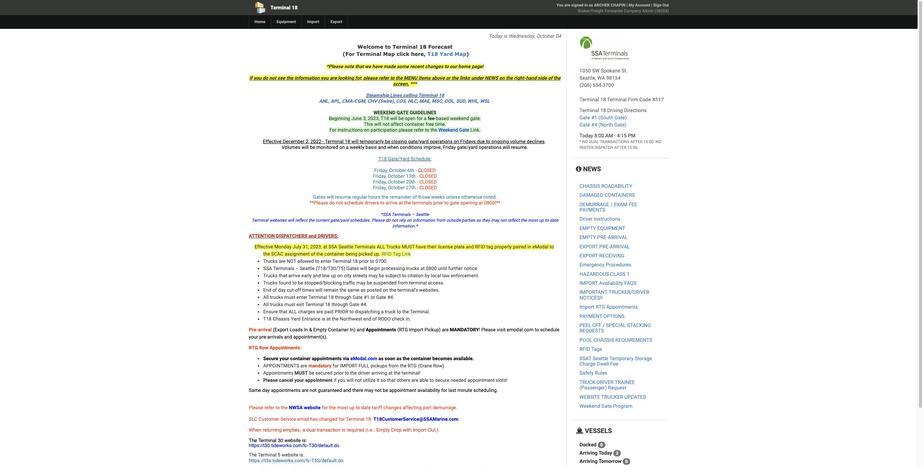 Task type: vqa. For each thing, say whether or not it's contained in the screenshot.
"for" in "WEEKEND GATE GUIDELINES Beginning June 3, 2023, T18 will be open for a fee -based weekend gate. This will not affect container free time."
yes



Task type: locate. For each thing, give the bounding box(es) containing it.
effective inside effective monday july 31, 2023, at ssa seattle terminals all trucks must have their license plate and rfid tag properly paired in emodal to the scac assignment of the container being picked up.
[[255, 244, 273, 250]]

times
[[302, 288, 314, 293]]

drop
[[391, 428, 402, 433]]

website inside the terminal 30 website is: https://t30.tideworks.com/fc-t30/default.do
[[285, 438, 301, 443]]

truck
[[580, 379, 596, 385]]

is: inside the terminal 5 website is: https://t5s.tideworks.com/fc-t5s/default.do
[[300, 452, 304, 458]]

needed
[[451, 378, 467, 383]]

seattle down the tags
[[593, 356, 609, 361]]

at inside effective monday july 31, 2023, at ssa seattle terminals all trucks must have their license plate and rfid tag properly paired in emodal to the scac assignment of the container being picked up.
[[323, 244, 327, 250]]

terminal 18 image
[[580, 36, 630, 60]]

1 vertical spatial import
[[340, 363, 358, 369]]

0 vertical spatial your
[[249, 334, 258, 340]]

0 horizontal spatial most
[[337, 405, 348, 411]]

you are signed in as archer chapin | my account | sign out broker/freight forwarder company admin (58204)
[[557, 3, 669, 13]]

0 horizontal spatial terminals
[[273, 266, 294, 271]]

pre-
[[259, 334, 268, 340]]

appointments down cancel
[[271, 388, 301, 393]]

must left exit
[[284, 302, 295, 307]]

chapin
[[611, 3, 626, 8]]

regular
[[352, 194, 367, 200]]

container inside weekend gate guidelines beginning june 3, 2023, t18 will be open for a fee -based weekend gate. this will not affect container free time.
[[405, 122, 425, 127]]

do inside if you do not see the information you are looking for, please refer to the menu items above or the links under news on the right-hand side of the screen.
[[263, 75, 268, 81]]

#1 inside trucks are not allowed to enter terminal 18 prior to 0700. ssa terminals – seattle (t18/t30/t5) gates will begin processing trucks at 0800 until further notice trucks that arrive early and line up on city streets may be subject to citation by local law enforcement. trucks found to be stopped/blocking traffic may be suspended from terminal access. end of day cut-off times will remain the same as posted on the terminal's websites. all trucks must enter terminal 18 through gate #1 or gate #4. all trucks must exit terminal 18 through gate #4. ensure that all charges are paid prior to dispatching a truck to the terminal. t18 chassis yard entrance is at the northwest end of rodo check in.
[[364, 295, 370, 300]]

1 horizontal spatial do
[[330, 200, 335, 206]]

streets
[[353, 273, 368, 279]]

0 vertical spatial refer
[[379, 75, 389, 81]]

arrive
[[386, 200, 398, 206], [289, 273, 300, 279]]

must inside effective monday july 31, 2023, at ssa seattle terminals all trucks must have their license plate and rfid tag properly paired in emodal to the scac assignment of the container being picked up.
[[402, 244, 415, 250]]

18 down being
[[353, 259, 358, 264]]

1 vertical spatial is:
[[300, 452, 304, 458]]

18 up msc,
[[439, 93, 444, 98]]

info circle image
[[576, 166, 582, 172]]

1 vertical spatial website
[[285, 438, 301, 443]]

0 vertical spatial in
[[585, 3, 588, 8]]

prior down weeks
[[434, 200, 443, 206]]

website up https://t5s.tideworks.com/fc-t5s/default.do link
[[282, 452, 298, 458]]

chassis
[[580, 183, 600, 189], [594, 337, 615, 343]]

a up rodo
[[381, 309, 384, 315]]

1 vertical spatial arrive
[[289, 273, 300, 279]]

up inside "*ssa terminals – seattle terminal websites will reflect the current gate/yard schedules. please do not rely on information from outside parties as they may not reflect the most up to date information.*"
[[539, 218, 544, 223]]

emodal.com link
[[506, 327, 534, 333]]

1 horizontal spatial or
[[446, 75, 451, 81]]

and right plate
[[466, 244, 474, 250]]

1 vertical spatial weekend
[[580, 403, 600, 409]]

is: for the terminal 30 website is:
[[302, 438, 307, 443]]

will inside "*ssa terminals – seattle terminal websites will reflect the current gate/yard schedules. please do not rely on information from outside parties as they may not reflect the most up to date information.*"
[[288, 218, 294, 223]]

at down paid
[[327, 316, 331, 322]]

0 vertical spatial operations
[[430, 139, 453, 144]]

1 horizontal spatial weekend
[[580, 403, 600, 409]]

class
[[611, 271, 626, 277]]

1 vertical spatial effective
[[255, 244, 273, 250]]

2023, inside weekend gate guidelines beginning june 3, 2023, t18 will be open for a fee -based weekend gate. this will not affect container free time.
[[368, 116, 380, 121]]

driver
[[597, 379, 614, 385]]

0 horizontal spatial must
[[295, 371, 308, 376]]

#1 inside terminal 18 driving directions gate #1 (south gate) gate #4 (north gate)
[[592, 115, 598, 120]]

appointments
[[607, 304, 638, 310], [366, 327, 396, 333], [263, 371, 294, 376]]

1 horizontal spatial empty
[[376, 428, 390, 433]]

terminals down the not
[[273, 266, 294, 271]]

2 empty from the top
[[580, 235, 596, 240]]

yard inside trucks are not allowed to enter terminal 18 prior to 0700. ssa terminals – seattle (t18/t30/t5) gates will begin processing trucks at 0800 until further notice trucks that arrive early and line up on city streets may be subject to citation by local law enforcement. trucks found to be stopped/blocking traffic may be suspended from terminal access. end of day cut-off times will remain the same as posted on the terminal's websites. all trucks must enter terminal 18 through gate #1 or gate #4. all trucks must exit terminal 18 through gate #4. ensure that all charges are paid prior to dispatching a truck to the terminal. t18 chassis yard entrance is at the northwest end of rodo check in.
[[291, 316, 301, 322]]

0 vertical spatial empty
[[580, 225, 596, 231]]

seattle inside effective monday july 31, 2023, at ssa seattle terminals all trucks must have their license plate and rfid tag properly paired in emodal to the scac assignment of the container being picked up.
[[339, 244, 354, 250]]

prior up the if
[[334, 371, 344, 376]]

rely
[[399, 218, 406, 223]]

2 vertical spatial rtg
[[408, 363, 417, 369]]

0 vertical spatial is
[[504, 33, 508, 39]]

1 the from the top
[[249, 438, 257, 443]]

export
[[580, 244, 598, 249], [580, 253, 598, 259]]

utilize
[[363, 378, 376, 383]]

yard up loads on the bottom of page
[[291, 316, 301, 322]]

27th
[[406, 185, 416, 190]]

pre-arrival (export loads in & empty container in) and appointments (rtg import pickup) are mandatory ! please visit
[[249, 327, 506, 333]]

on right 'rely'
[[407, 218, 412, 223]]

their
[[427, 244, 437, 250]]

or right above at the top
[[446, 75, 451, 81]]

or inside trucks are not allowed to enter terminal 18 prior to 0700. ssa terminals – seattle (t18/t30/t5) gates will begin processing trucks at 0800 until further notice trucks that arrive early and line up on city streets may be subject to citation by local law enforcement. trucks found to be stopped/blocking traffic may be suspended from terminal access. end of day cut-off times will remain the same as posted on the terminal's websites. all trucks must enter terminal 18 through gate #1 or gate #4. all trucks must exit terminal 18 through gate #4. ensure that all charges are paid prior to dispatching a truck to the terminal. t18 chassis yard entrance is at the northwest end of rodo check in.
[[371, 295, 375, 300]]

0 horizontal spatial appointments
[[271, 388, 301, 393]]

2 vertical spatial website
[[282, 452, 298, 458]]

chassis
[[273, 316, 290, 322]]

ssat
[[580, 356, 592, 361]]

gate)
[[615, 115, 627, 120], [615, 122, 627, 128]]

1 horizontal spatial appointments
[[312, 356, 342, 361]]

trucks inside effective monday july 31, 2023, at ssa seattle terminals all trucks must have their license plate and rfid tag properly paired in emodal to the scac assignment of the container being picked up.
[[386, 244, 401, 250]]

please inside if you do not see the information you are looking for, please refer to the menu items above or the links under news on the right-hand side of the screen.
[[363, 75, 378, 81]]

today left "wednesday,"
[[489, 33, 502, 39]]

2 the from the top
[[249, 452, 257, 458]]

1 horizontal spatial |
[[652, 3, 653, 8]]

| left my
[[627, 3, 628, 8]]

- right am
[[615, 133, 616, 139]]

1050 sw spokane st. seattle, wa 98134 (206) 654-3700
[[580, 68, 628, 88]]

t18 inside weekend gate guidelines beginning june 3, 2023, t18 will be open for a fee -based weekend gate. this will not affect container free time.
[[381, 116, 389, 121]]

2 horizontal spatial refer
[[414, 127, 424, 133]]

current
[[316, 218, 329, 223]]

remain
[[324, 288, 339, 293]]

websites
[[270, 218, 287, 223]]

resume
[[335, 194, 351, 200]]

on right the 'news'
[[500, 75, 505, 81]]

gate) up the 4:15 at the right top of page
[[615, 122, 627, 128]]

is: inside the terminal 30 website is: https://t30.tideworks.com/fc-t30/default.do
[[302, 438, 307, 443]]

0 vertical spatial yard
[[440, 51, 453, 57]]

/ left the exam
[[611, 202, 613, 207]]

due
[[477, 139, 485, 144]]

truck driver trainee (passenger) request link
[[580, 379, 635, 391]]

emodal.com link
[[351, 356, 379, 361]]

empties,
[[283, 428, 301, 433]]

1 horizontal spatial 2023,
[[368, 116, 380, 121]]

refer down made on the left
[[379, 75, 389, 81]]

pre-
[[598, 235, 608, 240], [600, 244, 610, 249]]

your inside to schedule your pre-arrivals and appointment(s).
[[249, 334, 258, 340]]

2 horizontal spatial your
[[295, 378, 304, 383]]

t18 inside trucks are not allowed to enter terminal 18 prior to 0700. ssa terminals – seattle (t18/t30/t5) gates will begin processing trucks at 0800 until further notice trucks that arrive early and line up on city streets may be subject to citation by local law enforcement. trucks found to be stopped/blocking traffic may be suspended from terminal access. end of day cut-off times will remain the same as posted on the terminal's websites. all trucks must enter terminal 18 through gate #1 or gate #4. all trucks must exit terminal 18 through gate #4. ensure that all charges are paid prior to dispatching a truck to the terminal. t18 chassis yard entrance is at the northwest end of rodo check in.
[[263, 316, 272, 322]]

traffic
[[343, 280, 355, 286]]

1 horizontal spatial 0
[[626, 459, 628, 464]]

| left sign
[[652, 3, 653, 8]]

a
[[424, 116, 427, 121], [346, 145, 349, 150], [381, 309, 384, 315], [303, 428, 305, 433]]

for down guidelines
[[417, 116, 423, 121]]

1 | from the left
[[627, 3, 628, 8]]

seattle inside trucks are not allowed to enter terminal 18 prior to 0700. ssa terminals – seattle (t18/t30/t5) gates will begin processing trucks at 0800 until further notice trucks that arrive early and line up on city streets may be subject to citation by local law enforcement. trucks found to be stopped/blocking traffic may be suspended from terminal access. end of day cut-off times will remain the same as posted on the terminal's websites. all trucks must enter terminal 18 through gate #1 or gate #4. all trucks must exit terminal 18 through gate #4. ensure that all charges are paid prior to dispatching a truck to the terminal. t18 chassis yard entrance is at the northwest end of rodo check in.
[[300, 266, 315, 271]]

to up screen.
[[390, 75, 395, 81]]

2 horizontal spatial appointments
[[607, 304, 638, 310]]

based
[[436, 116, 449, 121]]

free
[[426, 122, 434, 127]]

and inside effective monday july 31, 2023, at ssa seattle terminals all trucks must have their license plate and rfid tag properly paired in emodal to the scac assignment of the container being picked up.
[[466, 244, 474, 250]]

0 horizontal spatial #4.
[[361, 302, 368, 307]]

2 vertical spatial do
[[386, 218, 391, 223]]

1 vertical spatial gate/yard
[[457, 145, 478, 150]]

1 export from the top
[[580, 244, 598, 249]]

2 vertical spatial is
[[342, 428, 345, 433]]

please inside "*ssa terminals – seattle terminal websites will reflect the current gate/yard schedules. please do not rely on information from outside parties as they may not reflect the most up to date information.*"
[[372, 218, 385, 223]]

sw
[[592, 68, 600, 74]]

2 vertical spatial from
[[389, 363, 399, 369]]

all inside effective monday july 31, 2023, at ssa seattle terminals all trucks must have their license plate and rfid tag properly paired in emodal to the scac assignment of the container being picked up.
[[377, 244, 385, 250]]

home link
[[249, 15, 271, 29]]

seattle inside "*ssa terminals – seattle terminal websites will reflect the current gate/yard schedules. please do not rely on information from outside parties as they may not reflect the most up to date information.*"
[[416, 212, 429, 217]]

1 arriving from the top
[[580, 450, 598, 456]]

1 vertical spatial information
[[413, 218, 435, 223]]

1 vertical spatial is
[[322, 316, 326, 322]]

0 horizontal spatial map
[[383, 51, 395, 57]]

instructions
[[594, 216, 621, 222]]

a inside trucks are not allowed to enter terminal 18 prior to 0700. ssa terminals – seattle (t18/t30/t5) gates will begin processing trucks at 0800 until further notice trucks that arrive early and line up on city streets may be subject to citation by local law enforcement. trucks found to be stopped/blocking traffic may be suspended from terminal access. end of day cut-off times will remain the same as posted on the terminal's websites. all trucks must enter terminal 18 through gate #1 or gate #4. all trucks must exit terminal 18 through gate #4. ensure that all charges are paid prior to dispatching a truck to the terminal. t18 chassis yard entrance is at the northwest end of rodo check in.
[[381, 309, 384, 315]]

1 vertical spatial /
[[603, 323, 605, 328]]

the for the terminal 5 website is: https://t5s.tideworks.com/fc-t5s/default.do
[[249, 452, 257, 458]]

your down pre-
[[249, 334, 258, 340]]

1 horizontal spatial –
[[412, 212, 415, 217]]

please down the we
[[363, 75, 378, 81]]

today inside docked 0 arriving today 2 arriving tomorrow 0
[[599, 450, 613, 456]]

equipment
[[598, 225, 626, 231]]

monday
[[275, 244, 292, 250]]

schedule inside to schedule your pre-arrivals and appointment(s).
[[540, 327, 560, 333]]

pre- down empty pre-arrival link
[[600, 244, 610, 249]]

hours
[[369, 194, 381, 200]]

all down end
[[263, 295, 269, 300]]

2 vertical spatial refer
[[265, 405, 274, 411]]

not inside if you do not see the information you are looking for, please refer to the menu items above or the links under news on the right-hand side of the screen.
[[269, 75, 276, 81]]

all inside trucks are not allowed to enter terminal 18 prior to 0700. ssa terminals – seattle (t18/t30/t5) gates will begin processing trucks at 0800 until further notice trucks that arrive early and line up on city streets may be subject to citation by local law enforcement. trucks found to be stopped/blocking traffic may be suspended from terminal access. end of day cut-off times will remain the same as posted on the terminal's websites. all trucks must enter terminal 18 through gate #1 or gate #4. all trucks must exit terminal 18 through gate #4. ensure that all charges are paid prior to dispatching a truck to the terminal. t18 chassis yard entrance is at the northwest end of rodo check in.
[[289, 309, 297, 315]]

1 vertical spatial enter
[[297, 295, 308, 300]]

trucks up citation
[[406, 266, 420, 271]]

must
[[402, 244, 415, 250], [295, 371, 308, 376]]

- inside weekend gate guidelines beginning june 3, 2023, t18 will be open for a fee -based weekend gate. this will not affect container free time.
[[435, 116, 436, 121]]

weekend inside chassis roadability damaged containers demurrage / exam fee payments driver instructions empty equipment empty pre-arrival export pre-arrival export receiving emergency procedures hazardous class 1 import availability faqs important trucker/driver notices!! import rtg appointments payment options peel off / special stacking requests pool chassis requirements rfid tags ssat seattle temporary storage charge dwell fee safety rules truck driver trainee (passenger) request website trucker updates weekend gate program
[[580, 403, 600, 409]]

at up by
[[421, 266, 425, 271]]

to down there
[[356, 405, 360, 411]]

0 horizontal spatial #1
[[364, 295, 370, 300]]

1 vertical spatial today
[[580, 133, 593, 139]]

to up emodal
[[545, 218, 549, 223]]

terminal down being
[[333, 259, 351, 264]]

wa
[[598, 75, 605, 81]]

information inside "*ssa terminals – seattle terminal websites will reflect the current gate/yard schedules. please do not rely on information from outside parties as they may not reflect the most up to date information.*"
[[413, 218, 435, 223]]

the inside the terminal 30 website is: https://t30.tideworks.com/fc-t30/default.do
[[249, 438, 257, 443]]

trucks
[[406, 266, 420, 271], [270, 295, 283, 300], [270, 302, 283, 307]]

terminal up monitored
[[325, 139, 344, 144]]

gate
[[397, 110, 409, 115]]

at right arriving
[[389, 371, 393, 376]]

october left 04
[[537, 33, 555, 39]]

be up suspended
[[379, 273, 384, 279]]

2023, inside effective monday july 31, 2023, at ssa seattle terminals all trucks must have their license plate and rfid tag properly paired in emodal to the scac assignment of the container being picked up.
[[310, 244, 322, 250]]

0 vertical spatial changes
[[425, 64, 443, 69]]

0 vertical spatial terminals
[[392, 212, 411, 217]]

0 vertical spatial pre-
[[598, 235, 608, 240]]

for,
[[355, 75, 362, 81]]

effective for effective monday july 31, 2023, at ssa seattle terminals all trucks must have their license plate and rfid tag properly paired in emodal to the scac assignment of the container being picked up.
[[255, 244, 273, 250]]

map
[[383, 51, 395, 57], [455, 51, 467, 57]]

will right websites at the left of the page
[[288, 218, 294, 223]]

0 vertical spatial rtg
[[596, 304, 605, 310]]

arrival down equipment
[[608, 235, 628, 240]]

2 horizontal spatial up
[[539, 218, 544, 223]]

rfid up ssat
[[580, 346, 590, 352]]

rfid inside effective monday july 31, 2023, at ssa seattle terminals all trucks must have their license plate and rfid tag properly paired in emodal to the scac assignment of the container being picked up.
[[475, 244, 485, 250]]

will
[[390, 116, 397, 121], [374, 122, 382, 127], [352, 139, 359, 144], [302, 145, 309, 150], [503, 145, 510, 150], [327, 194, 334, 200], [288, 218, 294, 223], [360, 266, 367, 271], [316, 288, 323, 293], [347, 378, 354, 383]]

most up emodal
[[528, 218, 538, 223]]

day inside trucks are not allowed to enter terminal 18 prior to 0700. ssa terminals – seattle (t18/t30/t5) gates will begin processing trucks at 0800 until further notice trucks that arrive early and line up on city streets may be subject to citation by local law enforcement. trucks found to be stopped/blocking traffic may be suspended from terminal access. end of day cut-off times will remain the same as posted on the terminal's websites. all trucks must enter terminal 18 through gate #1 or gate #4. all trucks must exit terminal 18 through gate #4. ensure that all charges are paid prior to dispatching a truck to the terminal. t18 chassis yard entrance is at the northwest end of rodo check in.
[[278, 288, 286, 293]]

and up 31,
[[309, 233, 317, 239]]

2 map from the left
[[455, 51, 467, 57]]

from down soon
[[389, 363, 399, 369]]

please
[[363, 75, 378, 81], [399, 127, 413, 133]]

1 vertical spatial yard
[[291, 316, 301, 322]]

container up (crane
[[411, 356, 431, 361]]

seattle inside chassis roadability damaged containers demurrage / exam fee payments driver instructions empty equipment empty pre-arrival export pre-arrival export receiving emergency procedures hazardous class 1 import availability faqs important trucker/driver notices!! import rtg appointments payment options peel off / special stacking requests pool chassis requirements rfid tags ssat seattle temporary storage charge dwell fee safety rules truck driver trainee (passenger) request website trucker updates weekend gate program
[[593, 356, 609, 361]]

payment
[[580, 313, 603, 319]]

website inside the terminal 5 website is: https://t5s.tideworks.com/fc-t5s/default.do
[[282, 452, 298, 458]]

your right cancel
[[295, 378, 304, 383]]

1 vertical spatial ssa
[[263, 266, 272, 271]]

charge
[[580, 361, 596, 367]]

today up * on the top right of the page
[[580, 133, 593, 139]]

#4. up dispatching
[[361, 302, 368, 307]]

effective inside effective december 2, 2022 - terminal 18 will temporarily be closing gate/yard operations on fridays due to ongoing volume declines . volumes will be monitored on a weekly basis and when conditions improve, friday gate/yard operations will resume.
[[263, 139, 282, 144]]

1 vertical spatial all
[[289, 309, 297, 315]]

2 horizontal spatial you
[[338, 378, 346, 383]]

2023, right 31,
[[310, 244, 322, 250]]

are inside you are signed in as archer chapin | my account | sign out broker/freight forwarder company admin (58204)
[[565, 3, 571, 8]]

0 vertical spatial gate)
[[615, 115, 627, 120]]

gate) down driving
[[615, 115, 627, 120]]

to inside effective monday july 31, 2023, at ssa seattle terminals all trucks must have their license plate and rfid tag properly paired in emodal to the scac assignment of the container being picked up.
[[550, 244, 554, 250]]

early
[[302, 273, 312, 279]]

2 vertical spatial up
[[349, 405, 355, 411]]

and right in)
[[357, 327, 365, 333]]

changes right the tariff
[[384, 405, 402, 411]]

subject
[[385, 273, 401, 279]]

weekend down time.
[[439, 127, 458, 133]]

container inside effective monday july 31, 2023, at ssa seattle terminals all trucks must have their license plate and rfid tag properly paired in emodal to the scac assignment of the container being picked up.
[[325, 251, 345, 257]]

arrive up found
[[289, 273, 300, 279]]

noted.
[[484, 194, 497, 200]]

1 vertical spatial your
[[280, 356, 289, 361]]

have inside effective monday july 31, 2023, at ssa seattle terminals all trucks must have their license plate and rfid tag properly paired in emodal to the scac assignment of the container being picked up.
[[416, 244, 426, 250]]

pool
[[580, 337, 593, 343]]

1 horizontal spatial changes
[[425, 64, 443, 69]]

they
[[482, 218, 490, 223]]

1 horizontal spatial gate/yard
[[408, 139, 429, 144]]

rtg left row
[[249, 345, 258, 351]]

have right the we
[[372, 64, 383, 69]]

in right paired
[[528, 244, 532, 250]]

be down gate
[[399, 116, 404, 121]]

empty right &
[[313, 327, 327, 333]]

yard down forecast
[[440, 51, 453, 57]]

equipment
[[277, 19, 296, 24]]

rfid tag link
[[382, 251, 411, 257]]

the
[[287, 75, 293, 81], [396, 75, 403, 81], [452, 75, 459, 81], [506, 75, 513, 81], [554, 75, 561, 81], [431, 127, 438, 133], [382, 194, 389, 200], [404, 200, 411, 206], [309, 218, 315, 223], [521, 218, 527, 223], [263, 251, 270, 257], [317, 251, 323, 257], [340, 288, 347, 293], [390, 288, 396, 293], [403, 309, 409, 315], [332, 316, 339, 322], [403, 356, 410, 361], [400, 363, 407, 369], [350, 371, 357, 376], [394, 371, 401, 376], [281, 405, 288, 411], [329, 405, 336, 411]]

required
[[347, 428, 364, 433]]

terminals inside trucks are not allowed to enter terminal 18 prior to 0700. ssa terminals – seattle (t18/t30/t5) gates will begin processing trucks at 0800 until further notice trucks that arrive early and line up on city streets may be subject to citation by local law enforcement. trucks found to be stopped/blocking traffic may be suspended from terminal access. end of day cut-off times will remain the same as posted on the terminal's websites. all trucks must enter terminal 18 through gate #1 or gate #4. all trucks must exit terminal 18 through gate #4. ensure that all charges are paid prior to dispatching a truck to the terminal. t18 chassis yard entrance is at the northwest end of rodo check in.
[[273, 266, 294, 271]]

0 vertical spatial empty
[[313, 327, 327, 333]]

1 horizontal spatial map
[[455, 51, 467, 57]]

1 vertical spatial gates
[[347, 266, 359, 271]]

1 vertical spatial trucks
[[270, 295, 283, 300]]

0 vertical spatial rfid
[[475, 244, 485, 250]]

0 vertical spatial all
[[377, 244, 385, 250]]

0 vertical spatial website
[[304, 405, 321, 411]]

and down (export at the left bottom of page
[[284, 334, 292, 340]]

18 up weekly
[[345, 139, 350, 144]]

information.*
[[393, 224, 418, 229]]

import up payment
[[580, 304, 595, 310]]

at down 'drivers:'
[[323, 244, 327, 250]]

gate/yard down 'fridays'
[[457, 145, 478, 150]]

driver instructions link
[[580, 216, 621, 222]]

rfid inside chassis roadability damaged containers demurrage / exam fee payments driver instructions empty equipment empty pre-arrival export pre-arrival export receiving emergency procedures hazardous class 1 import availability faqs important trucker/driver notices!! import rtg appointments payment options peel off / special stacking requests pool chassis requirements rfid tags ssat seattle temporary storage charge dwell fee safety rules truck driver trainee (passenger) request website trucker updates weekend gate program
[[580, 346, 590, 352]]

nwsa website link
[[289, 405, 321, 411]]

to up northwest
[[350, 309, 354, 315]]

0 vertical spatial day
[[278, 288, 286, 293]]

information
[[295, 75, 320, 81], [413, 218, 435, 223]]

information right see
[[295, 75, 320, 81]]

your up appointments at the left bottom of the page
[[280, 356, 289, 361]]

1 horizontal spatial date
[[550, 218, 559, 223]]

gates up the **please
[[313, 194, 326, 200]]

0 vertical spatial schedule
[[344, 200, 364, 206]]

!
[[479, 327, 480, 333]]

and right basis
[[378, 145, 386, 150]]

arrive inside trucks are not allowed to enter terminal 18 prior to 0700. ssa terminals – seattle (t18/t30/t5) gates will begin processing trucks at 0800 until further notice trucks that arrive early and line up on city streets may be subject to citation by local law enforcement. trucks found to be stopped/blocking traffic may be suspended from terminal access. end of day cut-off times will remain the same as posted on the terminal's websites. all trucks must enter terminal 18 through gate #1 or gate #4. all trucks must exit terminal 18 through gate #4. ensure that all charges are paid prior to dispatching a truck to the terminal. t18 chassis yard entrance is at the northwest end of rodo check in.
[[289, 273, 300, 279]]

from up terminal's
[[398, 280, 408, 286]]

18 inside terminal 18 driving directions gate #1 (south gate) gate #4 (north gate)
[[601, 108, 606, 113]]

0 vertical spatial the
[[249, 438, 257, 443]]

is: down dual
[[302, 438, 307, 443]]

0 horizontal spatial import
[[340, 363, 358, 369]]

gate/yard inside "*ssa terminals – seattle terminal websites will reflect the current gate/yard schedules. please do not rely on information from outside parties as they may not reflect the most up to date information.*"
[[330, 218, 349, 223]]

0 horizontal spatial information
[[295, 75, 320, 81]]

tariff
[[372, 405, 382, 411]]

emergency procedures link
[[580, 262, 632, 268]]

rtg up terminal!
[[408, 363, 417, 369]]

please up slc
[[249, 405, 263, 411]]

0 horizontal spatial appointments
[[263, 371, 294, 376]]

has
[[310, 417, 318, 422]]

in
[[304, 327, 308, 333]]

0 horizontal spatial schedule
[[344, 200, 364, 206]]

1 horizontal spatial after
[[631, 140, 643, 144]]

appointment down secured
[[305, 378, 333, 383]]

2 | from the left
[[652, 3, 653, 8]]

if
[[249, 75, 253, 81]]

pre- down empty equipment link
[[598, 235, 608, 240]]

in inside effective monday july 31, 2023, at ssa seattle terminals all trucks must have their license plate and rfid tag properly paired in emodal to the scac assignment of the container being picked up.
[[528, 244, 532, 250]]

today inside today                                                                                                                                                                                                                                                                                                                                                                                                                                                                                                                                                                                                                                                                                                           8:00 am - 4:15 pm * no dual transactions after 16:00.  no reefer dispatch after 15:50.
[[580, 133, 593, 139]]

sud,
[[456, 98, 466, 104]]

1 horizontal spatial have
[[416, 244, 426, 250]]

1 horizontal spatial import
[[580, 280, 598, 286]]

terminal inside the terminal 30 website is: https://t30.tideworks.com/fc-t30/default.do
[[259, 438, 277, 443]]

weekend down website
[[580, 403, 600, 409]]

0 horizontal spatial do
[[263, 75, 268, 81]]

a inside weekend gate guidelines beginning june 3, 2023, t18 will be open for a fee -based weekend gate. this will not affect container free time.
[[424, 116, 427, 121]]

0 horizontal spatial gates
[[313, 194, 326, 200]]

through
[[335, 295, 352, 300], [332, 302, 348, 307]]

0 vertical spatial export
[[580, 244, 598, 249]]

damaged
[[580, 192, 604, 198]]

most inside "*ssa terminals – seattle terminal websites will reflect the current gate/yard schedules. please do not rely on information from outside parties as they may not reflect the most up to date information.*"
[[528, 218, 538, 223]]

through up prior
[[332, 302, 348, 307]]

via
[[343, 356, 349, 361]]

1 horizontal spatial no
[[656, 140, 662, 144]]

december
[[283, 139, 305, 144]]

0 horizontal spatial or
[[371, 295, 375, 300]]

0 horizontal spatial –
[[296, 266, 299, 271]]

arrival up receiving at bottom right
[[610, 244, 630, 249]]

appointments up options
[[607, 304, 638, 310]]

some
[[397, 64, 409, 69]]

as
[[589, 3, 593, 8], [476, 218, 481, 223], [361, 288, 366, 293], [379, 356, 384, 361], [397, 356, 402, 361]]

1 horizontal spatial ssa
[[329, 244, 338, 250]]

the for the terminal 30 website is: https://t30.tideworks.com/fc-t30/default.do
[[249, 438, 257, 443]]

import inside chassis roadability damaged containers demurrage / exam fee payments driver instructions empty equipment empty pre-arrival export pre-arrival export receiving emergency procedures hazardous class 1 import availability faqs important trucker/driver notices!! import rtg appointments payment options peel off / special stacking requests pool chassis requirements rfid tags ssat seattle temporary storage charge dwell fee safety rules truck driver trainee (passenger) request website trucker updates weekend gate program
[[580, 280, 598, 286]]

appointment down others
[[389, 388, 417, 393]]

participation
[[371, 127, 398, 133]]

not inside weekend gate guidelines beginning june 3, 2023, t18 will be open for a fee -based weekend gate. this will not affect container free time.
[[383, 122, 390, 127]]

1 horizontal spatial gates
[[347, 266, 359, 271]]

closed
[[418, 168, 436, 173], [420, 174, 437, 179], [420, 179, 437, 185], [420, 185, 437, 190]]

- up time.
[[435, 116, 436, 121]]

containers
[[605, 192, 635, 198]]

must down appointments at the left bottom of the page
[[295, 371, 308, 376]]

to up customer
[[276, 405, 280, 411]]

docked 0 arriving today 2 arriving tomorrow 0
[[580, 442, 628, 464]]

schedules.
[[350, 218, 371, 223]]

and inside to schedule your pre-arrivals and appointment(s).
[[284, 334, 292, 340]]

1 vertical spatial in
[[528, 244, 532, 250]]

1 vertical spatial the
[[249, 452, 257, 458]]

1 vertical spatial have
[[416, 244, 426, 250]]

export up export receiving "link"
[[580, 244, 598, 249]]

to right emodal
[[550, 244, 554, 250]]

4:15
[[617, 133, 627, 139]]

0 vertical spatial appointments
[[312, 356, 342, 361]]

at inside secure your container appointments via emodal.com as soon as the container becomes available. appointments are mandatory for import full pickups from the rtg (crane row). appointments must be secured prior to the driver arriving at the terminal! please cancel your appointment if you will not utilize it so that others are able to secure needed appointment slots!
[[389, 371, 393, 376]]



Task type: describe. For each thing, give the bounding box(es) containing it.
0 horizontal spatial enter
[[297, 295, 308, 300]]

&
[[309, 327, 312, 333]]

prior inside trucks are not allowed to enter terminal 18 prior to 0700. ssa terminals – seattle (t18/t30/t5) gates will begin processing trucks at 0800 until further notice trucks that arrive early and line up on city streets may be subject to citation by local law enforcement. trucks found to be stopped/blocking traffic may be suspended from terminal access. end of day cut-off times will remain the same as posted on the terminal's websites. all trucks must enter terminal 18 through gate #1 or gate #4. all trucks must exit terminal 18 through gate #4. ensure that all charges are paid prior to dispatching a truck to the terminal. t18 chassis yard entrance is at the northwest end of rodo check in.
[[359, 259, 369, 264]]

will up 'participation'
[[374, 122, 382, 127]]

today for today                                                                                                                                                                                                                                                                                                                                                                                                                                                                                                                                                                                                                                                                                                           8:00 am - 4:15 pm * no dual transactions after 16:00.  no reefer dispatch after 15:50.
[[580, 133, 593, 139]]

0 vertical spatial after
[[631, 140, 643, 144]]

to right subject
[[402, 273, 407, 279]]

when returning empties, a dual transaction is required (i.e.: empty drop with import out.).
[[249, 428, 440, 433]]

appointments inside chassis roadability damaged containers demurrage / exam fee payments driver instructions empty equipment empty pre-arrival export pre-arrival export receiving emergency procedures hazardous class 1 import availability faqs important trucker/driver notices!! import rtg appointments payment options peel off / special stacking requests pool chassis requirements rfid tags ssat seattle temporary storage charge dwell fee safety rules truck driver trainee (passenger) request website trucker updates weekend gate program
[[607, 304, 638, 310]]

to up off
[[293, 280, 297, 286]]

on up the friday
[[454, 139, 459, 144]]

31,
[[303, 244, 309, 250]]

– inside "*ssa terminals – seattle terminal websites will reflect the current gate/yard schedules. please do not rely on information from outside parties as they may not reflect the most up to date information.*"
[[412, 212, 415, 217]]

ssa inside effective monday july 31, 2023, at ssa seattle terminals all trucks must have their license plate and rfid tag properly paired in emodal to the scac assignment of the container being picked up.
[[329, 244, 338, 250]]

1 horizontal spatial is
[[342, 428, 345, 433]]

unless
[[446, 194, 460, 200]]

for up when returning empties, a dual transaction is required (i.e.: empty drop with import out.).
[[339, 417, 345, 422]]

1 vertical spatial day
[[262, 388, 270, 393]]

fee
[[428, 116, 435, 121]]

website for the terminal 5 website is:
[[282, 452, 298, 458]]

under
[[471, 75, 484, 81]]

may down 'begin'
[[369, 273, 378, 279]]

2 arriving from the top
[[580, 458, 598, 464]]

company
[[624, 9, 641, 13]]

to down via
[[345, 371, 349, 376]]

to inside effective december 2, 2022 - terminal 18 will temporarily be closing gate/yard operations on fridays due to ongoing volume declines . volumes will be monitored on a weekly basis and when conditions improve, friday gate/yard operations will resume.
[[486, 139, 491, 144]]

import down t18customerservice@ssamarine.com link on the left bottom of page
[[413, 428, 427, 433]]

customer
[[259, 417, 279, 422]]

prior inside secure your container appointments via emodal.com as soon as the container becomes available. appointments are mandatory for import full pickups from the rtg (crane row). appointments must be secured prior to the driver arriving at the terminal! please cancel your appointment if you will not utilize it so that others are able to secure needed appointment slots!
[[334, 371, 344, 376]]

0 horizontal spatial have
[[372, 64, 383, 69]]

terminal up the (for terminal map click here, t18 yard map )
[[393, 44, 418, 50]]

not right the they
[[501, 218, 507, 223]]

will up affect
[[390, 116, 397, 121]]

a left dual
[[303, 428, 305, 433]]

as inside "*ssa terminals – seattle terminal websites will reflect the current gate/yard schedules. please do not rely on information from outside parties as they may not reflect the most up to date information.*"
[[476, 218, 481, 223]]

will down ongoing
[[503, 145, 510, 150]]

looking
[[338, 75, 354, 81]]

driver
[[580, 216, 593, 222]]

a inside effective december 2, 2022 - terminal 18 will temporarily be closing gate/yard operations on fridays due to ongoing volume declines . volumes will be monitored on a weekly basis and when conditions improve, friday gate/yard operations will resume.
[[346, 145, 349, 150]]

please right !
[[482, 327, 496, 333]]

that inside secure your container appointments via emodal.com as soon as the container becomes available. appointments are mandatory for import full pickups from the rtg (crane row). appointments must be secured prior to the driver arriving at the terminal! please cancel your appointment if you will not utilize it so that others are able to secure needed appointment slots!
[[387, 378, 396, 383]]

is inside trucks are not allowed to enter terminal 18 prior to 0700. ssa terminals – seattle (t18/t30/t5) gates will begin processing trucks at 0800 until further notice trucks that arrive early and line up on city streets may be subject to citation by local law enforcement. trucks found to be stopped/blocking traffic may be suspended from terminal access. end of day cut-off times will remain the same as posted on the terminal's websites. all trucks must enter terminal 18 through gate #1 or gate #4. all trucks must exit terminal 18 through gate #4. ensure that all charges are paid prior to dispatching a truck to the terminal. t18 chassis yard entrance is at the northwest end of rodo check in.
[[322, 316, 326, 322]]

equipment link
[[271, 15, 302, 29]]

1 vertical spatial please
[[399, 127, 413, 133]]

t30/default.do
[[309, 443, 340, 448]]

654-
[[593, 82, 603, 88]]

t18 down forecast
[[428, 51, 438, 57]]

by
[[425, 273, 430, 279]]

emergency
[[580, 262, 605, 268]]

be inside secure your container appointments via emodal.com as soon as the container becomes available. appointments are mandatory for import full pickups from the rtg (crane row). appointments must be secured prior to the driver arriving at the terminal! please cancel your appointment if you will not utilize it so that others are able to secure needed appointment slots!
[[309, 371, 314, 376]]

2 reflect from the left
[[508, 218, 520, 223]]

arriving
[[371, 371, 387, 376]]

for up changed
[[322, 405, 328, 411]]

admin
[[642, 9, 654, 13]]

ship image
[[576, 428, 584, 434]]

terminal up equipment
[[271, 5, 291, 10]]

3700
[[603, 82, 614, 88]]

dispatchers
[[276, 233, 308, 239]]

terminals inside effective monday july 31, 2023, at ssa seattle terminals all trucks must have their license plate and rfid tag properly paired in emodal to the scac assignment of the container being picked up.
[[355, 244, 376, 250]]

be down so
[[383, 388, 388, 393]]

that up chassis
[[279, 309, 288, 315]]

be up posted
[[367, 280, 372, 286]]

as inside you are signed in as archer chapin | my account | sign out broker/freight forwarder company admin (58204)
[[589, 3, 593, 8]]

- right 20th
[[417, 179, 418, 185]]

driver
[[358, 371, 370, 376]]

18 up equipment
[[292, 5, 298, 10]]

terminal up required
[[346, 417, 365, 422]]

*ssa terminals – seattle terminal websites will reflect the current gate/yard schedules. please do not rely on information from outside parties as they may not reflect the most up to date information.*
[[252, 212, 559, 229]]

others
[[397, 378, 411, 383]]

container down appointments:
[[290, 356, 311, 361]]

in inside you are signed in as archer chapin | my account | sign out broker/freight forwarder company admin (58204)
[[585, 3, 588, 8]]

1 vertical spatial chassis
[[594, 337, 615, 343]]

for inside secure your container appointments via emodal.com as soon as the container becomes available. appointments are mandatory for import full pickups from the rtg (crane row). appointments must be secured prior to the driver arriving at the terminal! please cancel your appointment if you will not utilize it so that others are able to secure needed appointment slots!
[[333, 363, 339, 369]]

0 horizontal spatial empty
[[313, 327, 327, 333]]

emodal.com
[[506, 327, 534, 333]]

to up check
[[397, 309, 401, 315]]

will inside secure your container appointments via emodal.com as soon as the container becomes available. appointments are mandatory for import full pickups from the rtg (crane row). appointments must be secured prior to the driver arriving at the terminal! please cancel your appointment if you will not utilize it so that others are able to secure needed appointment slots!
[[347, 378, 354, 383]]

2 horizontal spatial appointment
[[468, 378, 495, 383]]

will up streets
[[360, 266, 367, 271]]

0 vertical spatial arrive
[[386, 200, 398, 206]]

import left export link
[[307, 19, 320, 24]]

is: for the terminal 5 website is:
[[300, 452, 304, 458]]

1 vertical spatial appointments
[[271, 388, 301, 393]]

rtg inside secure your container appointments via emodal.com as soon as the container becomes available. appointments are mandatory for import full pickups from the rtg (crane row). appointments must be secured prior to the driver arriving at the terminal! please cancel your appointment if you will not utilize it so that others are able to secure needed appointment slots!
[[408, 363, 417, 369]]

otherwise
[[461, 194, 482, 200]]

october left 20th
[[388, 179, 405, 185]]

returning
[[263, 428, 282, 433]]

not down it
[[375, 388, 382, 393]]

18 up paid
[[325, 302, 331, 307]]

october down gate/yard
[[389, 168, 406, 173]]

0 vertical spatial gates
[[313, 194, 326, 200]]

local
[[431, 273, 441, 279]]

0 horizontal spatial you
[[254, 75, 262, 81]]

appointment(s).
[[293, 334, 328, 340]]

that left the we
[[355, 64, 364, 69]]

appointments inside secure your container appointments via emodal.com as soon as the container becomes available. appointments are mandatory for import full pickups from the rtg (crane row). appointments must be secured prior to the driver arriving at the terminal! please cancel your appointment if you will not utilize it so that others are able to secure needed appointment slots!
[[312, 356, 342, 361]]

0 horizontal spatial date
[[361, 405, 371, 411]]

0 vertical spatial /
[[611, 202, 613, 207]]

to down the free
[[425, 127, 430, 133]]

(export
[[273, 327, 289, 333]]

0 horizontal spatial rfid
[[382, 251, 392, 257]]

0 horizontal spatial appointment
[[305, 378, 333, 383]]

it
[[377, 378, 380, 383]]

to left gate at top
[[445, 200, 449, 206]]

(t18/t30/t5)
[[316, 266, 345, 271]]

to right the able
[[430, 378, 434, 383]]

- right 13th
[[417, 174, 418, 179]]

2 export from the top
[[580, 253, 598, 259]]

terminal down (206)
[[580, 97, 599, 102]]

for inside weekend gate guidelines beginning june 3, 2023, t18 will be open for a fee -based weekend gate. this will not affect container free time.
[[417, 116, 423, 121]]

as up pickups
[[379, 356, 384, 361]]

to up 'begin'
[[370, 259, 375, 264]]

ensure
[[263, 309, 278, 315]]

0 horizontal spatial refer
[[265, 405, 274, 411]]

and inside trucks are not allowed to enter terminal 18 prior to 0700. ssa terminals – seattle (t18/t30/t5) gates will begin processing trucks at 0800 until further notice trucks that arrive early and line up on city streets may be subject to citation by local law enforcement. trucks found to be stopped/blocking traffic may be suspended from terminal access. end of day cut-off times will remain the same as posted on the terminal's websites. all trucks must enter terminal 18 through gate #1 or gate #4. all trucks must exit terminal 18 through gate #4. ensure that all charges are paid prior to dispatching a truck to the terminal. t18 chassis yard entrance is at the northwest end of rodo check in.
[[313, 273, 321, 279]]

may down streets
[[357, 280, 366, 286]]

reefer
[[580, 145, 594, 150]]

0 vertical spatial gate/yard
[[408, 139, 429, 144]]

of inside effective monday july 31, 2023, at ssa seattle terminals all trucks must have their license plate and rfid tag properly paired in emodal to the scac assignment of the container being picked up.
[[311, 251, 315, 257]]

please refer to the nwsa website for the most up to date tariff changes affecting port demurrage.
[[249, 405, 458, 411]]

october left 13th
[[388, 174, 405, 179]]

2 no from the left
[[656, 140, 662, 144]]

0 horizontal spatial after
[[615, 145, 627, 150]]

be inside weekend gate guidelines beginning june 3, 2023, t18 will be open for a fee -based weekend gate. this will not affect container free time.
[[399, 116, 404, 121]]

1 vertical spatial pre-
[[600, 244, 610, 249]]

those
[[418, 194, 430, 200]]

are down terminal!
[[412, 378, 418, 383]]

may inside "*ssa terminals – seattle terminal websites will reflect the current gate/yard schedules. please do not rely on information from outside parties as they may not reflect the most up to date information.*"
[[491, 218, 500, 223]]

made
[[384, 64, 396, 69]]

from inside trucks are not allowed to enter terminal 18 prior to 0700. ssa terminals – seattle (t18/t30/t5) gates will begin processing trucks at 0800 until further notice trucks that arrive early and line up on city streets may be subject to citation by local law enforcement. trucks found to be stopped/blocking traffic may be suspended from terminal access. end of day cut-off times will remain the same as posted on the terminal's websites. all trucks must enter terminal 18 through gate #1 or gate #4. all trucks must exit terminal 18 through gate #4. ensure that all charges are paid prior to dispatching a truck to the terminal. t18 chassis yard entrance is at the northwest end of rodo check in.
[[398, 280, 408, 286]]

recent
[[410, 64, 424, 69]]

1 vertical spatial gate)
[[615, 122, 627, 128]]

import inside chassis roadability damaged containers demurrage / exam fee payments driver instructions empty equipment empty pre-arrival export pre-arrival export receiving emergency procedures hazardous class 1 import availability faqs important trucker/driver notices!! import rtg appointments payment options peel off / special stacking requests pool chassis requirements rfid tags ssat seattle temporary storage charge dwell fee safety rules truck driver trainee (passenger) request website trucker updates weekend gate program
[[580, 304, 595, 310]]

1 vertical spatial appointments
[[366, 327, 396, 333]]

dispatching
[[355, 309, 380, 315]]

from inside "*ssa terminals – seattle terminal websites will reflect the current gate/yard schedules. please do not rely on information from outside parties as they may not reflect the most up to date information.*"
[[436, 218, 446, 223]]

demurrage.
[[433, 405, 458, 411]]

1 vertical spatial through
[[332, 302, 348, 307]]

0 vertical spatial 0
[[601, 443, 603, 448]]

hlc,
[[408, 98, 418, 104]]

1 vertical spatial 0
[[626, 459, 628, 464]]

terminals inside "*ssa terminals – seattle terminal websites will reflect the current gate/yard schedules. please do not rely on information from outside parties as they may not reflect the most up to date information.*"
[[392, 212, 411, 217]]

on down suspended
[[383, 288, 388, 293]]

to right welcome
[[385, 44, 391, 50]]

on inside "*ssa terminals – seattle terminal websites will reflect the current gate/yard schedules. please do not rely on information from outside parties as they may not reflect the most up to date information.*"
[[407, 218, 412, 223]]

2 must from the top
[[284, 302, 295, 307]]

2 horizontal spatial prior
[[434, 200, 443, 206]]

rtg inside chassis roadability damaged containers demurrage / exam fee payments driver instructions empty equipment empty pre-arrival export pre-arrival export receiving emergency procedures hazardous class 1 import availability faqs important trucker/driver notices!! import rtg appointments payment options peel off / special stacking requests pool chassis requirements rfid tags ssat seattle temporary storage charge dwell fee safety rules truck driver trainee (passenger) request website trucker updates weekend gate program
[[596, 304, 605, 310]]

and inside effective december 2, 2022 - terminal 18 will temporarily be closing gate/yard operations on fridays due to ongoing volume declines . volumes will be monitored on a weekly basis and when conditions improve, friday gate/yard operations will resume.
[[378, 145, 386, 150]]

- inside effective december 2, 2022 - terminal 18 will temporarily be closing gate/yard operations on fridays due to ongoing volume declines . volumes will be monitored on a weekly basis and when conditions improve, friday gate/yard operations will resume.
[[323, 139, 324, 144]]

18 up the here,
[[420, 44, 427, 50]]

attention
[[249, 233, 275, 239]]

1 horizontal spatial your
[[280, 356, 289, 361]]

import down in.
[[409, 327, 424, 333]]

terminal inside steamship lines calling terminal 18 anl, apl, cma-cgm, chv (swire), cos, hlc, mae, msc, ool, sud, whl, wsl
[[419, 93, 438, 98]]

from inside secure your container appointments via emodal.com as soon as the container becomes available. appointments are mandatory for import full pickups from the rtg (crane row). appointments must be secured prior to the driver arriving at the terminal! please cancel your appointment if you will not utilize it so that others are able to secure needed appointment slots!
[[389, 363, 399, 369]]

18 down 3700
[[601, 97, 606, 102]]

t18 left gate/yard
[[379, 156, 387, 162]]

import inside secure your container appointments via emodal.com as soon as the container becomes available. appointments are mandatory for import full pickups from the rtg (crane row). appointments must be secured prior to the driver arriving at the terminal! please cancel your appointment if you will not utilize it so that others are able to secure needed appointment slots!
[[340, 363, 358, 369]]

– inside trucks are not allowed to enter terminal 18 prior to 0700. ssa terminals – seattle (t18/t30/t5) gates will begin processing trucks at 0800 until further notice trucks that arrive early and line up on city streets may be subject to citation by local law enforcement. trucks found to be stopped/blocking traffic may be suspended from terminal access. end of day cut-off times will remain the same as posted on the terminal's websites. all trucks must enter terminal 18 through gate #1 or gate #4. all trucks must exit terminal 18 through gate #4. ensure that all charges are paid prior to dispatching a truck to the terminal. t18 chassis yard entrance is at the northwest end of rodo check in.
[[296, 266, 299, 271]]

empty pre-arrival link
[[580, 235, 628, 240]]

.
[[545, 139, 546, 144]]

gate inside chassis roadability damaged containers demurrage / exam fee payments driver instructions empty equipment empty pre-arrival export pre-arrival export receiving emergency procedures hazardous class 1 import availability faqs important trucker/driver notices!! import rtg appointments payment options peel off / special stacking requests pool chassis requirements rfid tags ssat seattle temporary storage charge dwell fee safety rules truck driver trainee (passenger) request website trucker updates weekend gate program
[[602, 403, 612, 409]]

home
[[459, 64, 471, 69]]

refer inside if you do not see the information you are looking for, please refer to the menu items above or the links under news on the right-hand side of the screen.
[[379, 75, 389, 81]]

on inside if you do not see the information you are looking for, please refer to the menu items above or the links under news on the right-hand side of the screen.
[[500, 75, 505, 81]]

service
[[281, 417, 296, 422]]

to inside if you do not see the information you are looking for, please refer to the menu items above or the links under news on the right-hand side of the screen.
[[390, 75, 395, 81]]

be up when
[[385, 139, 390, 144]]

date inside "*ssa terminals – seattle terminal websites will reflect the current gate/yard schedules. please do not rely on information from outside parties as they may not reflect the most up to date information.*"
[[550, 218, 559, 223]]

friday, october 6th - closed friday, october 13th - closed friday, october 20th - closed friday, october 27th - closed
[[373, 168, 437, 190]]

(206)
[[580, 82, 592, 88]]

up inside trucks are not allowed to enter terminal 18 prior to 0700. ssa terminals – seattle (t18/t30/t5) gates will begin processing trucks at 0800 until further notice trucks that arrive early and line up on city streets may be subject to citation by local law enforcement. trucks found to be stopped/blocking traffic may be suspended from terminal access. end of day cut-off times will remain the same as posted on the terminal's websites. all trucks must enter terminal 18 through gate #1 or gate #4. all trucks must exit terminal 18 through gate #4. ensure that all charges are paid prior to dispatching a truck to the terminal. t18 chassis yard entrance is at the northwest end of rodo check in.
[[331, 273, 336, 279]]

on right monitored
[[340, 145, 345, 150]]

citation
[[408, 273, 424, 279]]

will left resume
[[327, 194, 334, 200]]

be up off
[[298, 280, 303, 286]]

do inside "*ssa terminals – seattle terminal websites will reflect the current gate/yard schedules. please do not rely on information from outside parties as they may not reflect the most up to date information.*"
[[386, 218, 391, 223]]

t18customerservice@ssamarine.com
[[374, 417, 459, 422]]

click
[[397, 51, 410, 57]]

as right soon
[[397, 356, 402, 361]]

to down hours
[[380, 200, 385, 206]]

1 vertical spatial refer
[[414, 127, 424, 133]]

not up nwsa website link
[[310, 388, 317, 393]]

1 empty from the top
[[580, 225, 596, 231]]

for left last
[[441, 388, 448, 393]]

volumes
[[282, 145, 301, 150]]

0 vertical spatial chassis
[[580, 183, 600, 189]]

available.
[[454, 356, 474, 361]]

2 vertical spatial trucks
[[270, 302, 283, 307]]

effective for effective december 2, 2022 - terminal 18 will temporarily be closing gate/yard operations on fridays due to ongoing volume declines . volumes will be monitored on a weekly basis and when conditions improve, friday gate/yard operations will resume.
[[263, 139, 282, 144]]

terminal up charges
[[305, 302, 324, 307]]

at down otherwise
[[479, 200, 483, 206]]

are down 'scac'
[[279, 259, 286, 264]]

options
[[604, 313, 625, 319]]

nwsa
[[289, 405, 303, 411]]

0800!**
[[484, 200, 501, 206]]

arrival
[[258, 327, 272, 333]]

trainee
[[615, 379, 635, 385]]

1 horizontal spatial enter
[[321, 259, 332, 264]]

terminal 18 terminal firm code x117
[[580, 97, 664, 102]]

not left 'rely'
[[392, 218, 398, 223]]

0 vertical spatial trucks
[[406, 266, 420, 271]]

will up weekly
[[352, 139, 359, 144]]

terminal inside "*ssa terminals – seattle terminal websites will reflect the current gate/yard schedules. please do not rely on information from outside parties as they may not reflect the most up to date information.*"
[[252, 218, 269, 223]]

to right allowed
[[315, 259, 320, 264]]

1 vertical spatial most
[[337, 405, 348, 411]]

are right pickup)
[[442, 327, 449, 333]]

able
[[420, 378, 429, 383]]

0 vertical spatial arrival
[[608, 235, 628, 240]]

you inside secure your container appointments via emodal.com as soon as the container becomes available. appointments are mandatory for import full pickups from the rtg (crane row). appointments must be secured prior to the driver arriving at the terminal! please cancel your appointment if you will not utilize it so that others are able to secure needed appointment slots!
[[338, 378, 346, 383]]

2 all from the top
[[263, 302, 269, 307]]

steamship lines calling terminal 18 anl, apl, cma-cgm, chv (swire), cos, hlc, mae, msc, ool, sud, whl, wsl
[[319, 93, 490, 104]]

gates inside trucks are not allowed to enter terminal 18 prior to 0700. ssa terminals – seattle (t18/t30/t5) gates will begin processing trucks at 0800 until further notice trucks that arrive early and line up on city streets may be subject to citation by local law enforcement. trucks found to be stopped/blocking traffic may be suspended from terminal access. end of day cut-off times will remain the same as posted on the terminal's websites. all trucks must enter terminal 18 through gate #1 or gate #4. all trucks must exit terminal 18 through gate #4. ensure that all charges are paid prior to dispatching a truck to the terminal. t18 chassis yard entrance is at the northwest end of rodo check in.
[[347, 266, 359, 271]]

appointments inside secure your container appointments via emodal.com as soon as the container becomes available. appointments are mandatory for import full pickups from the rtg (crane row). appointments must be secured prior to the driver arriving at the terminal! please cancel your appointment if you will not utilize it so that others are able to secure needed appointment slots!
[[263, 371, 294, 376]]

whl,
[[468, 98, 479, 104]]

damaged containers link
[[580, 192, 635, 198]]

same
[[249, 388, 261, 393]]

exam
[[614, 202, 628, 207]]

1 must from the top
[[284, 295, 295, 300]]

to left our
[[445, 64, 449, 69]]

are up nwsa website link
[[302, 388, 309, 393]]

- right 6th
[[416, 168, 417, 173]]

to inside "*ssa terminals – seattle terminal websites will reflect the current gate/yard schedules. please do not rely on information from outside parties as they may not reflect the most up to date information.*"
[[545, 218, 549, 223]]

october up remainder
[[388, 185, 405, 190]]

1 vertical spatial #4.
[[361, 302, 368, 307]]

(crane
[[418, 363, 432, 369]]

18 down remain
[[328, 295, 334, 300]]

vessels
[[584, 427, 612, 435]]

terminal inside terminal 18 driving directions gate #1 (south gate) gate #4 (north gate)
[[580, 108, 599, 113]]

0 vertical spatial weekend
[[439, 127, 458, 133]]

license
[[438, 244, 453, 250]]

will down 2, on the left of page
[[302, 145, 309, 150]]

rfid tags link
[[580, 346, 603, 352]]

not inside secure your container appointments via emodal.com as soon as the container becomes available. appointments are mandatory for import full pickups from the rtg (crane row). appointments must be secured prior to the driver arriving at the terminal! please cancel your appointment if you will not utilize it so that others are able to secure needed appointment slots!
[[355, 378, 362, 383]]

1 horizontal spatial appointment
[[389, 388, 417, 393]]

1 vertical spatial arrival
[[610, 244, 630, 249]]

on down this at the left of page
[[364, 127, 370, 133]]

2 horizontal spatial gate/yard
[[457, 145, 478, 150]]

0 horizontal spatial changes
[[384, 405, 402, 411]]

firm
[[628, 97, 638, 102]]

1 vertical spatial rtg
[[249, 345, 258, 351]]

0 horizontal spatial operations
[[430, 139, 453, 144]]

chv
[[368, 98, 377, 104]]

at down remainder
[[399, 200, 403, 206]]

1
[[627, 271, 630, 277]]

up.
[[374, 251, 381, 257]]

terminal up driving
[[607, 97, 627, 102]]

gate.
[[471, 116, 481, 121]]

98134
[[607, 75, 621, 81]]

be down '2022' on the left top of page
[[310, 145, 315, 150]]

on left city
[[337, 273, 343, 279]]

today for today is wednesday, october 04
[[489, 33, 502, 39]]

website for the terminal 30 website is:
[[285, 438, 301, 443]]

to inside to schedule your pre-arrivals and appointment(s).
[[535, 327, 539, 333]]

please inside secure your container appointments via emodal.com as soon as the container becomes available. appointments are mandatory for import full pickups from the rtg (crane row). appointments must be secured prior to the driver arriving at the terminal! please cancel your appointment if you will not utilize it so that others are able to secure needed appointment slots!
[[263, 378, 278, 383]]

not down resume
[[336, 200, 343, 206]]

are inside if you do not see the information you are looking for, please refer to the menu items above or the links under news on the right-hand side of the screen.
[[330, 75, 337, 81]]

weekend
[[374, 110, 396, 115]]

1 all from the top
[[263, 295, 269, 300]]

as inside trucks are not allowed to enter terminal 18 prior to 0700. ssa terminals – seattle (t18/t30/t5) gates will begin processing trucks at 0800 until further notice trucks that arrive early and line up on city streets may be subject to citation by local law enforcement. trucks found to be stopped/blocking traffic may be suspended from terminal access. end of day cut-off times will remain the same as posted on the terminal's websites. all trucks must enter terminal 18 through gate #1 or gate #4. all trucks must exit terminal 18 through gate #4. ensure that all charges are paid prior to dispatching a truck to the terminal. t18 chassis yard entrance is at the northwest end of rodo check in.
[[361, 288, 366, 293]]

cut-
[[287, 288, 295, 293]]

are left paid
[[317, 309, 323, 315]]

sign
[[654, 3, 662, 8]]

terminal inside the terminal 5 website is: https://t5s.tideworks.com/fc-t5s/default.do
[[258, 452, 277, 458]]

enforcement.
[[451, 273, 480, 279]]

ssa inside trucks are not allowed to enter terminal 18 prior to 0700. ssa terminals – seattle (t18/t30/t5) gates will begin processing trucks at 0800 until further notice trucks that arrive early and line up on city streets may be subject to citation by local law enforcement. trucks found to be stopped/blocking traffic may be suspended from terminal access. end of day cut-off times will remain the same as posted on the terminal's websites. all trucks must enter terminal 18 through gate #1 or gate #4. all trucks must exit terminal 18 through gate #4. ensure that all charges are paid prior to dispatching a truck to the terminal. t18 chassis yard entrance is at the northwest end of rodo check in.
[[263, 266, 272, 271]]

18 inside effective december 2, 2022 - terminal 18 will temporarily be closing gate/yard operations on fridays due to ongoing volume declines . volumes will be monitored on a weekly basis and when conditions improve, friday gate/yard operations will resume.
[[345, 139, 350, 144]]

- right 27th on the top of page
[[417, 185, 418, 190]]

are left 'mandatory'
[[301, 363, 307, 369]]

18 inside steamship lines calling terminal 18 anl, apl, cma-cgm, chv (swire), cos, hlc, mae, msc, ool, sud, whl, wsl
[[439, 93, 444, 98]]

important
[[580, 290, 608, 295]]

link.
[[471, 127, 481, 133]]

terminal down welcome
[[357, 51, 382, 57]]

1 vertical spatial do
[[330, 200, 335, 206]]

will down stopped/blocking
[[316, 288, 323, 293]]

weekly
[[350, 145, 365, 150]]

outside
[[447, 218, 461, 223]]

0 vertical spatial #4.
[[388, 295, 395, 300]]

that up found
[[279, 273, 287, 279]]

- inside today                                                                                                                                                                                                                                                                                                                                                                                                                                                                                                                                                                                                                                                                                                           8:00 am - 4:15 pm * no dual transactions after 16:00.  no reefer dispatch after 15:50.
[[615, 133, 616, 139]]

improve,
[[424, 145, 442, 150]]

1 reflect from the left
[[295, 218, 308, 223]]

mandatory
[[309, 363, 332, 369]]

terminal inside effective december 2, 2022 - terminal 18 will temporarily be closing gate/yard operations on fridays due to ongoing volume declines . volumes will be monitored on a weekly basis and when conditions improve, friday gate/yard operations will resume.
[[325, 139, 344, 144]]

demurrage
[[580, 202, 610, 207]]

of inside if you do not see the information you are looking for, please refer to the menu items above or the links under news on the right-hand side of the screen.
[[548, 75, 553, 81]]

safety
[[580, 370, 594, 376]]

(north
[[599, 122, 613, 128]]

may down utilize
[[365, 388, 374, 393]]

*please
[[327, 64, 343, 69]]

arrivals
[[268, 334, 283, 340]]

1 horizontal spatial operations
[[479, 145, 502, 150]]

link
[[402, 251, 411, 257]]

special
[[606, 323, 626, 328]]

gate #4 (north gate) link
[[580, 122, 627, 128]]

1 no from the left
[[583, 140, 588, 144]]

mae,
[[419, 98, 431, 104]]

terminal down times
[[309, 295, 327, 300]]

*please note that we have made some recent changes to our home page!
[[327, 64, 484, 69]]

1 map from the left
[[383, 51, 395, 57]]

information inside if you do not see the information you are looking for, please refer to the menu items above or the links under news on the right-hand side of the screen.
[[295, 75, 320, 81]]

0 vertical spatial through
[[335, 295, 352, 300]]

1 horizontal spatial you
[[321, 75, 329, 81]]



